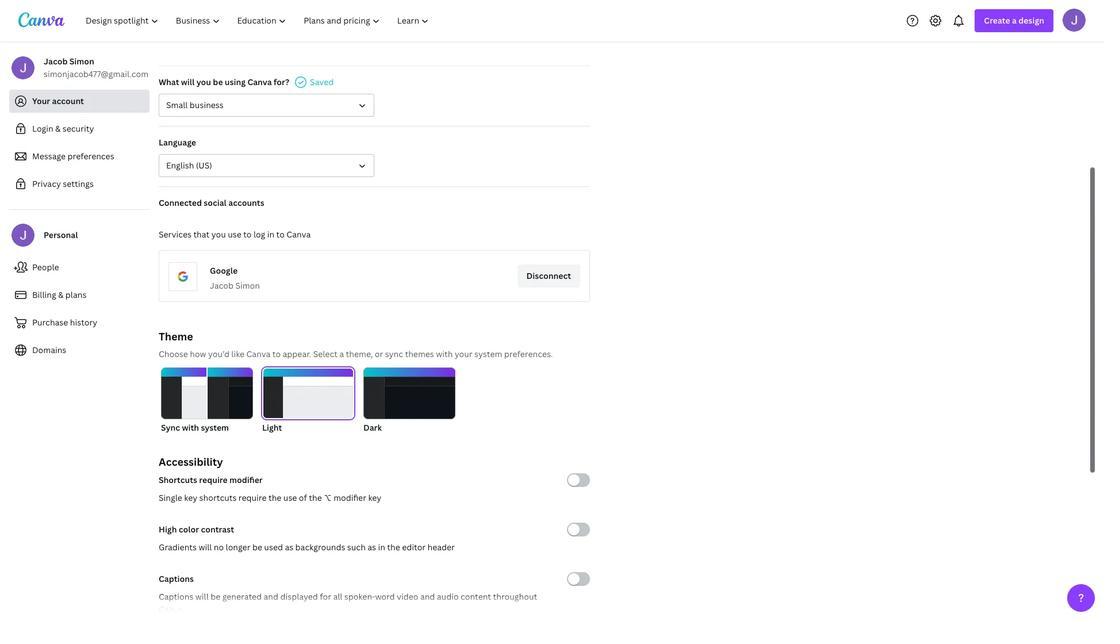 Task type: describe. For each thing, give the bounding box(es) containing it.
theme choose how you'd like canva to appear. select a theme, or sync themes with your system preferences.
[[159, 330, 553, 359]]

disconnect button
[[517, 265, 580, 288]]

accounts
[[228, 197, 264, 208]]

edit button
[[544, 33, 590, 56]]

your
[[455, 349, 473, 359]]

to inside theme choose how you'd like canva to appear. select a theme, or sync themes with your system preferences.
[[273, 349, 281, 359]]

like
[[231, 349, 245, 359]]

log
[[254, 229, 265, 240]]

you for that
[[211, 229, 226, 240]]

1 and from the left
[[264, 591, 278, 602]]

will for you
[[181, 76, 195, 87]]

saved
[[310, 76, 334, 87]]

dark
[[364, 422, 382, 433]]

settings
[[63, 178, 94, 189]]

billing
[[32, 289, 56, 300]]

of
[[299, 492, 307, 503]]

single key shortcuts require the use of the ⌥ modifier key
[[159, 492, 382, 503]]

disconnect
[[527, 270, 571, 281]]

2 horizontal spatial the
[[387, 542, 400, 553]]

history
[[70, 317, 97, 328]]

displayed
[[280, 591, 318, 602]]

captions for captions will be generated and displayed for all spoken-word video and audio content throughout canva
[[159, 591, 193, 602]]

english
[[166, 160, 194, 171]]

sync
[[385, 349, 403, 359]]

your account
[[32, 95, 84, 106]]

sync with system
[[161, 422, 229, 433]]

backgrounds
[[295, 542, 345, 553]]

2 as from the left
[[368, 542, 376, 553]]

theme,
[[346, 349, 373, 359]]

0 vertical spatial use
[[228, 229, 241, 240]]

english (us)
[[166, 160, 212, 171]]

what
[[159, 76, 179, 87]]

1 horizontal spatial the
[[309, 492, 322, 503]]

domains link
[[9, 339, 150, 362]]

high color contrast
[[159, 524, 234, 535]]

services
[[159, 229, 192, 240]]

longer
[[226, 542, 250, 553]]

canva inside captions will be generated and displayed for all spoken-word video and audio content throughout canva
[[159, 604, 183, 615]]

header
[[428, 542, 455, 553]]

select
[[313, 349, 338, 359]]

1 vertical spatial use
[[283, 492, 297, 503]]

Language: English (US) button
[[159, 154, 374, 177]]

simonjacob477@gmail.com
[[44, 68, 148, 79]]

login & security link
[[9, 117, 150, 140]]

domains
[[32, 345, 66, 355]]

message preferences link
[[9, 145, 150, 168]]

billing & plans
[[32, 289, 87, 300]]

be inside captions will be generated and displayed for all spoken-word video and audio content throughout canva
[[211, 591, 220, 602]]

choose
[[159, 349, 188, 359]]

audio
[[437, 591, 459, 602]]

1 vertical spatial in
[[378, 542, 385, 553]]

& for billing
[[58, 289, 64, 300]]

(us)
[[196, 160, 212, 171]]

people
[[32, 262, 59, 273]]

for
[[320, 591, 331, 602]]

such
[[347, 542, 366, 553]]

small business
[[166, 100, 224, 110]]

preferences.
[[504, 349, 553, 359]]

using
[[225, 76, 246, 87]]

preferences
[[68, 151, 114, 162]]

your account link
[[9, 90, 150, 113]]

Small business button
[[159, 94, 374, 117]]

0 horizontal spatial in
[[267, 229, 274, 240]]

or
[[375, 349, 383, 359]]

all
[[333, 591, 342, 602]]

security
[[63, 123, 94, 134]]

simon inside jacob simon simonjacob477@gmail.com
[[69, 56, 94, 67]]

system inside theme choose how you'd like canva to appear. select a theme, or sync themes with your system preferences.
[[475, 349, 502, 359]]

shortcuts require modifier
[[159, 475, 263, 485]]

privacy
[[32, 178, 61, 189]]

1 horizontal spatial modifier
[[334, 492, 366, 503]]

to right log
[[276, 229, 285, 240]]

throughout
[[493, 591, 537, 602]]

create a design button
[[975, 9, 1054, 32]]

message preferences
[[32, 151, 114, 162]]

will for be
[[195, 591, 209, 602]]

your
[[32, 95, 50, 106]]

design
[[1019, 15, 1045, 26]]

google
[[210, 265, 238, 276]]

billing & plans link
[[9, 284, 150, 307]]

you'd
[[208, 349, 229, 359]]

login & security
[[32, 123, 94, 134]]

message
[[32, 151, 66, 162]]

purchase
[[32, 317, 68, 328]]

jacob simon image
[[1063, 8, 1086, 31]]

small
[[166, 100, 188, 110]]

purchase history
[[32, 317, 97, 328]]

generated
[[222, 591, 262, 602]]

0 vertical spatial require
[[199, 475, 228, 485]]



Task type: locate. For each thing, give the bounding box(es) containing it.
Sync with system button
[[161, 368, 253, 434]]

1 vertical spatial a
[[340, 349, 344, 359]]

use left of
[[283, 492, 297, 503]]

0 vertical spatial captions
[[159, 573, 194, 584]]

0 vertical spatial simon
[[69, 56, 94, 67]]

key right ⌥
[[368, 492, 382, 503]]

1 horizontal spatial and
[[420, 591, 435, 602]]

services that you use to log in to canva
[[159, 229, 311, 240]]

1 horizontal spatial jacob
[[210, 280, 234, 291]]

1 as from the left
[[285, 542, 293, 553]]

language
[[159, 137, 196, 148]]

system up accessibility
[[201, 422, 229, 433]]

1 vertical spatial &
[[58, 289, 64, 300]]

1 vertical spatial captions
[[159, 591, 193, 602]]

canva inside theme choose how you'd like canva to appear. select a theme, or sync themes with your system preferences.
[[246, 349, 271, 359]]

captions inside captions will be generated and displayed for all spoken-word video and audio content throughout canva
[[159, 591, 193, 602]]

1 horizontal spatial require
[[239, 492, 267, 503]]

0 horizontal spatial key
[[184, 492, 197, 503]]

captions for captions
[[159, 573, 194, 584]]

0 horizontal spatial system
[[201, 422, 229, 433]]

1 horizontal spatial in
[[378, 542, 385, 553]]

people link
[[9, 256, 150, 279]]

2 vertical spatial be
[[211, 591, 220, 602]]

& for login
[[55, 123, 61, 134]]

& right "login"
[[55, 123, 61, 134]]

canva
[[248, 76, 272, 87], [287, 229, 311, 240], [246, 349, 271, 359], [159, 604, 183, 615]]

single
[[159, 492, 182, 503]]

theme
[[159, 330, 193, 343]]

no
[[214, 542, 224, 553]]

0 horizontal spatial the
[[269, 492, 281, 503]]

1 vertical spatial be
[[252, 542, 262, 553]]

1 vertical spatial modifier
[[334, 492, 366, 503]]

you up the business
[[197, 76, 211, 87]]

0 horizontal spatial a
[[340, 349, 344, 359]]

0 horizontal spatial jacob
[[44, 56, 68, 67]]

1 horizontal spatial as
[[368, 542, 376, 553]]

themes
[[405, 349, 434, 359]]

simon
[[69, 56, 94, 67], [235, 280, 260, 291]]

be left using
[[213, 76, 223, 87]]

for?
[[274, 76, 289, 87]]

create
[[984, 15, 1010, 26]]

in right the such
[[378, 542, 385, 553]]

2 captions from the top
[[159, 591, 193, 602]]

use left log
[[228, 229, 241, 240]]

will left the no on the bottom of the page
[[199, 542, 212, 553]]

light
[[262, 422, 282, 433]]

color
[[179, 524, 199, 535]]

in right log
[[267, 229, 274, 240]]

contrast
[[201, 524, 234, 535]]

will inside captions will be generated and displayed for all spoken-word video and audio content throughout canva
[[195, 591, 209, 602]]

with right the 'sync' in the left bottom of the page
[[182, 422, 199, 433]]

require right shortcuts
[[239, 492, 267, 503]]

key right single
[[184, 492, 197, 503]]

jacob up your account
[[44, 56, 68, 67]]

0 vertical spatial a
[[1012, 15, 1017, 26]]

jacob
[[44, 56, 68, 67], [210, 280, 234, 291]]

login
[[32, 123, 53, 134]]

key
[[184, 492, 197, 503], [368, 492, 382, 503]]

content
[[461, 591, 491, 602]]

0 horizontal spatial simon
[[69, 56, 94, 67]]

will right what
[[181, 76, 195, 87]]

with left your
[[436, 349, 453, 359]]

a inside theme choose how you'd like canva to appear. select a theme, or sync themes with your system preferences.
[[340, 349, 344, 359]]

1 vertical spatial simon
[[235, 280, 260, 291]]

1 vertical spatial jacob
[[210, 280, 234, 291]]

system inside sync with system button
[[201, 422, 229, 433]]

the left editor
[[387, 542, 400, 553]]

personal
[[44, 229, 78, 240]]

modifier up single key shortcuts require the use of the ⌥ modifier key at the bottom left of page
[[230, 475, 263, 485]]

what will you be using canva for?
[[159, 76, 289, 87]]

privacy settings link
[[9, 173, 150, 196]]

google jacob simon
[[210, 265, 260, 291]]

1 horizontal spatial simon
[[235, 280, 260, 291]]

spoken-
[[344, 591, 375, 602]]

0 vertical spatial &
[[55, 123, 61, 134]]

a left "design"
[[1012, 15, 1017, 26]]

captions will be generated and displayed for all spoken-word video and audio content throughout canva
[[159, 591, 537, 615]]

require
[[199, 475, 228, 485], [239, 492, 267, 503]]

connected social accounts
[[159, 197, 264, 208]]

gradients will no longer be used as backgrounds such as in the editor header
[[159, 542, 455, 553]]

1 horizontal spatial system
[[475, 349, 502, 359]]

to left appear.
[[273, 349, 281, 359]]

require up shortcuts
[[199, 475, 228, 485]]

word
[[375, 591, 395, 602]]

1 captions from the top
[[159, 573, 194, 584]]

edit
[[559, 39, 575, 50]]

simon inside google jacob simon
[[235, 280, 260, 291]]

the left ⌥
[[309, 492, 322, 503]]

be left used on the bottom left
[[252, 542, 262, 553]]

to left log
[[243, 229, 252, 240]]

1 horizontal spatial a
[[1012, 15, 1017, 26]]

simon down google
[[235, 280, 260, 291]]

0 horizontal spatial require
[[199, 475, 228, 485]]

jacob down google
[[210, 280, 234, 291]]

0 vertical spatial system
[[475, 349, 502, 359]]

social
[[204, 197, 227, 208]]

shortcuts
[[199, 492, 237, 503]]

you right that
[[211, 229, 226, 240]]

purchase history link
[[9, 311, 150, 334]]

top level navigation element
[[78, 9, 439, 32]]

use
[[228, 229, 241, 240], [283, 492, 297, 503]]

0 horizontal spatial with
[[182, 422, 199, 433]]

0 horizontal spatial modifier
[[230, 475, 263, 485]]

1 horizontal spatial key
[[368, 492, 382, 503]]

1 vertical spatial require
[[239, 492, 267, 503]]

connected
[[159, 197, 202, 208]]

1 vertical spatial system
[[201, 422, 229, 433]]

will left generated
[[195, 591, 209, 602]]

system right your
[[475, 349, 502, 359]]

0 vertical spatial with
[[436, 349, 453, 359]]

as
[[285, 542, 293, 553], [368, 542, 376, 553]]

in
[[267, 229, 274, 240], [378, 542, 385, 553]]

1 horizontal spatial with
[[436, 349, 453, 359]]

1 vertical spatial will
[[199, 542, 212, 553]]

accessibility
[[159, 455, 223, 469]]

2 key from the left
[[368, 492, 382, 503]]

high
[[159, 524, 177, 535]]

1 horizontal spatial use
[[283, 492, 297, 503]]

0 horizontal spatial as
[[285, 542, 293, 553]]

and left displayed
[[264, 591, 278, 602]]

1 key from the left
[[184, 492, 197, 503]]

be left generated
[[211, 591, 220, 602]]

and right video
[[420, 591, 435, 602]]

sync
[[161, 422, 180, 433]]

jacob simon simonjacob477@gmail.com
[[44, 56, 148, 79]]

a inside create a design dropdown button
[[1012, 15, 1017, 26]]

the left of
[[269, 492, 281, 503]]

shortcuts
[[159, 475, 197, 485]]

Dark button
[[364, 368, 456, 434]]

simon up simonjacob477@gmail.com
[[69, 56, 94, 67]]

with inside sync with system button
[[182, 422, 199, 433]]

0 horizontal spatial use
[[228, 229, 241, 240]]

that
[[193, 229, 210, 240]]

modifier
[[230, 475, 263, 485], [334, 492, 366, 503]]

business
[[190, 100, 224, 110]]

jacob inside jacob simon simonjacob477@gmail.com
[[44, 56, 68, 67]]

0 vertical spatial be
[[213, 76, 223, 87]]

jacob inside google jacob simon
[[210, 280, 234, 291]]

0 vertical spatial jacob
[[44, 56, 68, 67]]

you
[[197, 76, 211, 87], [211, 229, 226, 240]]

video
[[397, 591, 418, 602]]

with inside theme choose how you'd like canva to appear. select a theme, or sync themes with your system preferences.
[[436, 349, 453, 359]]

create a design
[[984, 15, 1045, 26]]

as right the such
[[368, 542, 376, 553]]

0 vertical spatial will
[[181, 76, 195, 87]]

⌥
[[324, 492, 332, 503]]

account
[[52, 95, 84, 106]]

appear.
[[283, 349, 311, 359]]

0 vertical spatial in
[[267, 229, 274, 240]]

you for will
[[197, 76, 211, 87]]

2 and from the left
[[420, 591, 435, 602]]

gradients
[[159, 542, 197, 553]]

1 vertical spatial with
[[182, 422, 199, 433]]

& left plans
[[58, 289, 64, 300]]

modifier right ⌥
[[334, 492, 366, 503]]

2 vertical spatial will
[[195, 591, 209, 602]]

plans
[[65, 289, 87, 300]]

will for no
[[199, 542, 212, 553]]

Light button
[[262, 368, 354, 434]]

a right the select
[[340, 349, 344, 359]]

0 horizontal spatial and
[[264, 591, 278, 602]]

used
[[264, 542, 283, 553]]

0 vertical spatial you
[[197, 76, 211, 87]]

as right used on the bottom left
[[285, 542, 293, 553]]

how
[[190, 349, 206, 359]]

1 vertical spatial you
[[211, 229, 226, 240]]

0 vertical spatial modifier
[[230, 475, 263, 485]]

editor
[[402, 542, 426, 553]]



Task type: vqa. For each thing, say whether or not it's contained in the screenshot.
off
no



